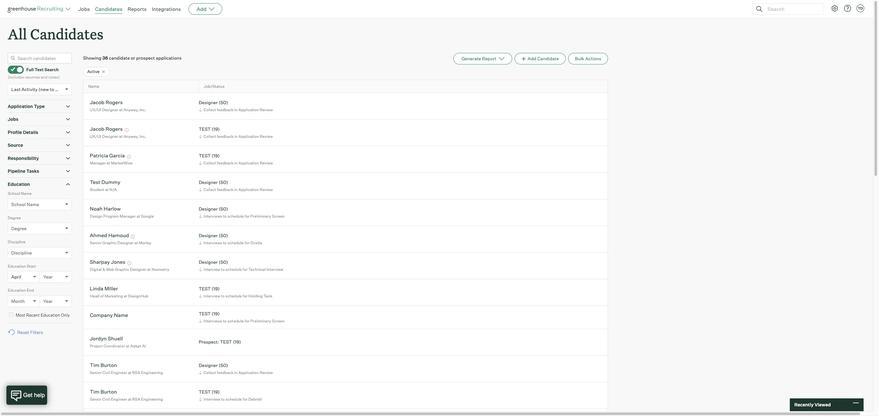 Task type: locate. For each thing, give the bounding box(es) containing it.
screen for (50)
[[272, 214, 285, 219]]

tim for designer
[[90, 362, 99, 369]]

schedule inside the designer (50) interview to schedule for technical interview
[[226, 267, 242, 272]]

at inside noah harlow design program manager at google
[[137, 214, 140, 219]]

at inside jacob rogers ux/ui designer at anyway, inc.
[[119, 107, 123, 112]]

for inside the designer (50) interview to schedule for technical interview
[[243, 267, 248, 272]]

1 vertical spatial interviews
[[204, 241, 222, 245]]

digital
[[90, 267, 102, 272]]

2 test (19) collect feedback in application review from the top
[[199, 153, 273, 166]]

miller
[[105, 286, 118, 292]]

1 vertical spatial engineer
[[111, 397, 127, 402]]

schedule up test (19) interview to schedule for holding tank
[[226, 267, 242, 272]]

tasks
[[26, 169, 39, 174]]

interview inside test (19) interview to schedule for debrief
[[204, 397, 220, 402]]

school name element
[[8, 191, 72, 215]]

jacob up "ux/ui designer at anyway, inc."
[[90, 126, 105, 132]]

schedule inside test (19) interviews to schedule for preliminary screen
[[228, 319, 244, 324]]

burton for test
[[101, 389, 117, 395]]

for left holding
[[243, 294, 248, 299]]

add for add
[[197, 6, 207, 12]]

activity
[[21, 87, 38, 92]]

test inside test (19) interview to schedule for debrief
[[199, 390, 211, 395]]

engineering for test (19)
[[141, 397, 163, 402]]

2 vertical spatial interviews
[[204, 319, 222, 324]]

interview inside test (19) interview to schedule for holding tank
[[204, 294, 220, 299]]

4 in from the top
[[234, 187, 238, 192]]

1 vertical spatial rogers
[[106, 126, 123, 132]]

0 vertical spatial designer (50) collect feedback in application review
[[199, 100, 273, 112]]

1 horizontal spatial jobs
[[78, 6, 90, 12]]

interviews to schedule for preliminary screen link up designer (50) interviews to schedule for onsite
[[198, 213, 286, 219]]

to for designer (50) interviews to schedule for onsite
[[223, 241, 227, 245]]

0 vertical spatial interviews to schedule for preliminary screen link
[[198, 213, 286, 219]]

in
[[234, 107, 238, 112], [234, 134, 238, 139], [234, 161, 238, 166], [234, 187, 238, 192], [234, 371, 238, 375]]

3 designer (50) collect feedback in application review from the top
[[199, 363, 273, 375]]

2 screen from the top
[[272, 319, 285, 324]]

1 civil from the top
[[102, 371, 110, 375]]

interviews inside designer (50) interviews to schedule for preliminary screen
[[204, 214, 222, 219]]

senior
[[90, 241, 102, 245], [90, 371, 102, 375], [90, 397, 102, 402]]

1 rogers from the top
[[106, 99, 123, 106]]

3 feedback from the top
[[217, 161, 234, 166]]

test (19) collect feedback in application review
[[199, 127, 273, 139], [199, 153, 273, 166]]

for for test (19) interview to schedule for debrief
[[243, 397, 248, 402]]

(50) inside the designer (50) interview to schedule for technical interview
[[219, 260, 228, 265]]

schedule down interview to schedule for holding tank link at the bottom left of page
[[228, 319, 244, 324]]

1 burton from the top
[[101, 362, 117, 369]]

education up month
[[8, 288, 26, 293]]

5 in from the top
[[234, 371, 238, 375]]

1 vertical spatial graphic
[[115, 267, 129, 272]]

1 tim burton link from the top
[[90, 362, 117, 370]]

2 designer (50) collect feedback in application review from the top
[[199, 180, 273, 192]]

jobs
[[78, 6, 90, 12], [8, 117, 18, 122]]

1 year from the top
[[43, 274, 53, 280]]

designer (50) collect feedback in application review for dummy
[[199, 180, 273, 192]]

(19) for ux/ui designer at anyway, inc.
[[212, 127, 220, 132]]

test inside test (19) interview to schedule for holding tank
[[199, 286, 211, 292]]

1 vertical spatial engineering
[[141, 397, 163, 402]]

test (19) collect feedback in application review for patricia garcia
[[199, 153, 273, 166]]

xeometry
[[152, 267, 169, 272]]

2 tim from the top
[[90, 389, 99, 395]]

jordyn shuell project coordinator at adept ai
[[90, 336, 146, 349]]

screen inside test (19) interviews to schedule for preliminary screen
[[272, 319, 285, 324]]

2 year from the top
[[43, 299, 53, 304]]

0 vertical spatial screen
[[272, 214, 285, 219]]

3 (50) from the top
[[219, 206, 228, 212]]

3 senior from the top
[[90, 397, 102, 402]]

interviews to schedule for preliminary screen link for (50)
[[198, 213, 286, 219]]

1 vertical spatial jobs
[[8, 117, 18, 122]]

report
[[482, 56, 497, 61]]

(50) for noah harlow
[[219, 206, 228, 212]]

company name link
[[90, 312, 128, 320]]

candidate reports are now available! apply filters and select "view in app" element
[[454, 53, 512, 65]]

active
[[87, 69, 100, 74]]

tim for test
[[90, 389, 99, 395]]

to for designer (50) interview to schedule for technical interview
[[221, 267, 225, 272]]

1 inc. from the top
[[140, 107, 146, 112]]

3 collect feedback in application review link from the top
[[198, 160, 275, 166]]

2 interviews to schedule for preliminary screen link from the top
[[198, 318, 286, 324]]

for left the onsite
[[245, 241, 250, 245]]

feedback for tim burton
[[217, 371, 234, 375]]

to
[[50, 87, 54, 92], [223, 214, 227, 219], [223, 241, 227, 245], [221, 267, 225, 272], [221, 294, 225, 299], [223, 319, 227, 324], [221, 397, 225, 402]]

1 vertical spatial civil
[[102, 397, 110, 402]]

designer (50) collect feedback in application review down job/status at the top left of the page
[[199, 100, 273, 112]]

1 horizontal spatial manager
[[120, 214, 136, 219]]

graphic down ahmed hamoud 'link' on the bottom left of the page
[[102, 241, 117, 245]]

1 interviews from the top
[[204, 214, 222, 219]]

burton
[[101, 362, 117, 369], [101, 389, 117, 395]]

3 interviews from the top
[[204, 319, 222, 324]]

0 vertical spatial ux/ui
[[90, 107, 101, 112]]

recent
[[26, 313, 40, 318]]

rsa for designer (50)
[[132, 371, 140, 375]]

interview for designer (50) interview to schedule for technical interview
[[204, 267, 220, 272]]

at
[[119, 107, 123, 112], [119, 134, 123, 139], [107, 161, 110, 166], [105, 187, 109, 192], [137, 214, 140, 219], [135, 241, 138, 245], [147, 267, 151, 272], [124, 294, 127, 299], [126, 344, 129, 349], [128, 371, 132, 375], [128, 397, 132, 402]]

Search candidates field
[[8, 53, 72, 64]]

to for last activity (new to old)
[[50, 87, 54, 92]]

preliminary
[[251, 214, 271, 219], [251, 319, 271, 324]]

for down holding
[[245, 319, 250, 324]]

most recent education only
[[16, 313, 70, 318]]

garcia
[[109, 153, 125, 159]]

0 vertical spatial engineer
[[111, 371, 127, 375]]

prospect:
[[199, 340, 219, 345]]

(19) for senior civil engineer at rsa engineering
[[212, 390, 220, 395]]

school down pipeline
[[8, 191, 20, 196]]

0 vertical spatial jacob rogers link
[[90, 99, 123, 107]]

4 (50) from the top
[[219, 233, 228, 239]]

feedback for jacob rogers
[[217, 107, 234, 112]]

prospect: test (19)
[[199, 340, 241, 345]]

engineering
[[141, 371, 163, 375], [141, 397, 163, 402]]

1 feedback from the top
[[217, 107, 234, 112]]

rsa for test (19)
[[132, 397, 140, 402]]

designer (50) collect feedback in application review up test (19) interview to schedule for debrief
[[199, 363, 273, 375]]

education up april option
[[8, 264, 26, 269]]

2 interviews from the top
[[204, 241, 222, 245]]

2 (50) from the top
[[219, 180, 228, 185]]

only
[[61, 313, 70, 318]]

1 in from the top
[[234, 107, 238, 112]]

feedback for test dummy
[[217, 187, 234, 192]]

manager down 'patricia'
[[90, 161, 106, 166]]

recently viewed
[[795, 402, 831, 408]]

for inside designer (50) interviews to schedule for preliminary screen
[[245, 214, 250, 219]]

1 engineer from the top
[[111, 371, 127, 375]]

1 vertical spatial burton
[[101, 389, 117, 395]]

1 test (19) collect feedback in application review from the top
[[199, 127, 273, 139]]

or
[[131, 55, 135, 61]]

reports
[[128, 6, 147, 12]]

preliminary inside designer (50) interviews to schedule for preliminary screen
[[251, 214, 271, 219]]

jobs left "candidates" link
[[78, 6, 90, 12]]

test dummy student at n/a
[[90, 179, 120, 192]]

schedule up designer (50) interviews to schedule for onsite
[[228, 214, 244, 219]]

patricia garcia
[[90, 153, 125, 159]]

4 collect feedback in application review link from the top
[[198, 187, 275, 193]]

2 civil from the top
[[102, 397, 110, 402]]

screen inside designer (50) interviews to schedule for preliminary screen
[[272, 214, 285, 219]]

1 tim burton senior civil engineer at rsa engineering from the top
[[90, 362, 163, 375]]

interviews inside designer (50) interviews to schedule for onsite
[[204, 241, 222, 245]]

1 vertical spatial school name
[[11, 202, 39, 207]]

school name down pipeline
[[8, 191, 32, 196]]

1 collect feedback in application review link from the top
[[198, 107, 275, 113]]

designer
[[199, 100, 218, 105], [102, 107, 118, 112], [102, 134, 118, 139], [199, 180, 218, 185], [199, 206, 218, 212], [199, 233, 218, 239], [117, 241, 134, 245], [199, 260, 218, 265], [130, 267, 146, 272], [199, 363, 218, 369]]

schedule inside test (19) interview to schedule for holding tank
[[226, 294, 242, 299]]

year up most recent education only
[[43, 299, 53, 304]]

2 feedback from the top
[[217, 134, 234, 139]]

ux/ui down jacob rogers
[[90, 134, 101, 139]]

0 vertical spatial manager
[[90, 161, 106, 166]]

jacob inside jacob rogers ux/ui designer at anyway, inc.
[[90, 99, 105, 106]]

preliminary for (19)
[[251, 319, 271, 324]]

1 vertical spatial year
[[43, 299, 53, 304]]

5 feedback from the top
[[217, 371, 234, 375]]

(50) inside designer (50) interviews to schedule for preliminary screen
[[219, 206, 228, 212]]

1 engineering from the top
[[141, 371, 163, 375]]

degree down school name element
[[8, 216, 21, 220]]

engineer for designer (50)
[[111, 371, 127, 375]]

0 vertical spatial year
[[43, 274, 53, 280]]

schedule left the debrief
[[226, 397, 242, 402]]

interviews to schedule for preliminary screen link down interview to schedule for holding tank link at the bottom left of page
[[198, 318, 286, 324]]

1 ux/ui from the top
[[90, 107, 101, 112]]

schedule inside designer (50) interviews to schedule for preliminary screen
[[228, 214, 244, 219]]

2 jacob rogers link from the top
[[90, 126, 123, 133]]

interviews inside test (19) interviews to schedule for preliminary screen
[[204, 319, 222, 324]]

schedule for test (19) interview to schedule for debrief
[[226, 397, 242, 402]]

designer (50) collect feedback in application review for burton
[[199, 363, 273, 375]]

add inside popup button
[[197, 6, 207, 12]]

0 vertical spatial tim burton link
[[90, 362, 117, 370]]

1 vertical spatial add
[[528, 56, 537, 61]]

2 preliminary from the top
[[251, 319, 271, 324]]

adept
[[130, 344, 141, 349]]

5 review from the top
[[260, 371, 273, 375]]

0 vertical spatial rsa
[[132, 371, 140, 375]]

1 anyway, from the top
[[124, 107, 139, 112]]

1 vertical spatial jacob rogers link
[[90, 126, 123, 133]]

interviews to schedule for onsite link
[[198, 240, 264, 246]]

1 vertical spatial interviews to schedule for preliminary screen link
[[198, 318, 286, 324]]

name right company
[[114, 312, 128, 319]]

collect for test dummy
[[204, 187, 216, 192]]

anyway, down jacob rogers has been in application review for more than 5 days "icon"
[[124, 134, 139, 139]]

for left the debrief
[[243, 397, 248, 402]]

2 senior from the top
[[90, 371, 102, 375]]

interview to schedule for technical interview link
[[198, 267, 285, 273]]

1 preliminary from the top
[[251, 214, 271, 219]]

1 vertical spatial designer (50) collect feedback in application review
[[199, 180, 273, 192]]

schedule
[[228, 214, 244, 219], [228, 241, 244, 245], [226, 267, 242, 272], [226, 294, 242, 299], [228, 319, 244, 324], [226, 397, 242, 402]]

senior graphic designer at morley
[[90, 241, 151, 245]]

2 vertical spatial designer (50) collect feedback in application review
[[199, 363, 273, 375]]

1 rsa from the top
[[132, 371, 140, 375]]

review for jacob rogers
[[260, 107, 273, 112]]

school name up the degree element
[[11, 202, 39, 207]]

0 vertical spatial burton
[[101, 362, 117, 369]]

0 vertical spatial interviews
[[204, 214, 222, 219]]

jobs link
[[78, 6, 90, 12]]

designer inside designer (50) interviews to schedule for preliminary screen
[[199, 206, 218, 212]]

add candidate link
[[515, 53, 566, 65]]

rogers inside jacob rogers ux/ui designer at anyway, inc.
[[106, 99, 123, 106]]

resumes
[[25, 75, 40, 80]]

1 vertical spatial screen
[[272, 319, 285, 324]]

jobs up the profile
[[8, 117, 18, 122]]

(19) inside test (19) interview to schedule for debrief
[[212, 390, 220, 395]]

2 tim burton link from the top
[[90, 389, 117, 396]]

Most Recent Education Only checkbox
[[9, 313, 13, 317]]

to inside test (19) interviews to schedule for preliminary screen
[[223, 319, 227, 324]]

year down the "discipline" element on the bottom of page
[[43, 274, 53, 280]]

1 vertical spatial inc.
[[140, 134, 146, 139]]

1 tim from the top
[[90, 362, 99, 369]]

for inside test (19) interview to schedule for debrief
[[243, 397, 248, 402]]

2 jacob from the top
[[90, 126, 105, 132]]

tim burton senior civil engineer at rsa engineering
[[90, 362, 163, 375], [90, 389, 163, 402]]

schedule inside test (19) interview to schedule for debrief
[[226, 397, 242, 402]]

0 vertical spatial senior
[[90, 241, 102, 245]]

manager right program
[[120, 214, 136, 219]]

test
[[90, 179, 100, 186]]

add
[[197, 6, 207, 12], [528, 56, 537, 61]]

1 designer (50) collect feedback in application review from the top
[[199, 100, 273, 112]]

school up the degree element
[[11, 202, 26, 207]]

interviews to schedule for preliminary screen link
[[198, 213, 286, 219], [198, 318, 286, 324]]

schedule inside designer (50) interviews to schedule for onsite
[[228, 241, 244, 245]]

2 engineering from the top
[[141, 397, 163, 402]]

for inside designer (50) interviews to schedule for onsite
[[245, 241, 250, 245]]

to inside the designer (50) interview to schedule for technical interview
[[221, 267, 225, 272]]

school
[[8, 191, 20, 196], [11, 202, 26, 207]]

0 horizontal spatial add
[[197, 6, 207, 12]]

4 collect from the top
[[204, 187, 216, 192]]

rogers for jacob rogers ux/ui designer at anyway, inc.
[[106, 99, 123, 106]]

1 vertical spatial tim burton link
[[90, 389, 117, 396]]

2 engineer from the top
[[111, 397, 127, 402]]

1 vertical spatial senior
[[90, 371, 102, 375]]

schedule for designer (50) interviews to schedule for preliminary screen
[[228, 214, 244, 219]]

greenhouse recruiting image
[[8, 5, 65, 13]]

4 review from the top
[[260, 187, 273, 192]]

ux/ui up jacob rogers
[[90, 107, 101, 112]]

candidates down jobs link on the left of the page
[[30, 24, 103, 43]]

5 collect feedback in application review link from the top
[[198, 370, 275, 376]]

tim burton link
[[90, 362, 117, 370], [90, 389, 117, 396]]

year
[[43, 274, 53, 280], [43, 299, 53, 304]]

0 vertical spatial tim burton senior civil engineer at rsa engineering
[[90, 362, 163, 375]]

rogers up "ux/ui designer at anyway, inc."
[[106, 126, 123, 132]]

preliminary up the onsite
[[251, 214, 271, 219]]

1 vertical spatial test (19) collect feedback in application review
[[199, 153, 273, 166]]

1 horizontal spatial add
[[528, 56, 537, 61]]

collect
[[204, 107, 216, 112], [204, 134, 216, 139], [204, 161, 216, 166], [204, 187, 216, 192], [204, 371, 216, 375]]

jacob rogers link
[[90, 99, 123, 107], [90, 126, 123, 133]]

ux/ui
[[90, 107, 101, 112], [90, 134, 101, 139]]

0 vertical spatial discipline
[[8, 240, 25, 245]]

1 vertical spatial tim
[[90, 389, 99, 395]]

1 vertical spatial tim burton senior civil engineer at rsa engineering
[[90, 389, 163, 402]]

preliminary down holding
[[251, 319, 271, 324]]

last activity (new to old)
[[11, 87, 63, 92]]

0 vertical spatial anyway,
[[124, 107, 139, 112]]

2 tim burton senior civil engineer at rsa engineering from the top
[[90, 389, 163, 402]]

(19) inside test (19) interview to schedule for holding tank
[[212, 286, 220, 292]]

0 vertical spatial rogers
[[106, 99, 123, 106]]

interview for test (19) interview to schedule for debrief
[[204, 397, 220, 402]]

degree up the "discipline" element on the bottom of page
[[11, 226, 27, 231]]

1 vertical spatial preliminary
[[251, 319, 271, 324]]

2 rsa from the top
[[132, 397, 140, 402]]

senior for test (19)
[[90, 397, 102, 402]]

manager
[[90, 161, 106, 166], [120, 214, 136, 219]]

designer (50) interviews to schedule for preliminary screen
[[199, 206, 285, 219]]

interview for test (19) interview to schedule for holding tank
[[204, 294, 220, 299]]

to inside test (19) interview to schedule for debrief
[[221, 397, 225, 402]]

schedule left holding
[[226, 294, 242, 299]]

civil for test (19)
[[102, 397, 110, 402]]

for inside test (19) interview to schedule for holding tank
[[243, 294, 248, 299]]

0 vertical spatial inc.
[[140, 107, 146, 112]]

designer (50) collect feedback in application review up designer (50) interviews to schedule for preliminary screen
[[199, 180, 273, 192]]

0 vertical spatial add
[[197, 6, 207, 12]]

n/a
[[110, 187, 117, 192]]

for for test (19) interviews to schedule for preliminary screen
[[245, 319, 250, 324]]

company
[[90, 312, 113, 319]]

0 vertical spatial test (19) collect feedback in application review
[[199, 127, 273, 139]]

6 (50) from the top
[[219, 363, 228, 369]]

to inside designer (50) interviews to schedule for onsite
[[223, 241, 227, 245]]

inc. inside jacob rogers ux/ui designer at anyway, inc.
[[140, 107, 146, 112]]

3 in from the top
[[234, 161, 238, 166]]

1 interviews to schedule for preliminary screen link from the top
[[198, 213, 286, 219]]

1 jacob from the top
[[90, 99, 105, 106]]

2 burton from the top
[[101, 389, 117, 395]]

year for month
[[43, 299, 53, 304]]

education down pipeline
[[8, 182, 30, 187]]

5 (50) from the top
[[219, 260, 228, 265]]

candidates right jobs link on the left of the page
[[95, 6, 122, 12]]

sharpay jones
[[90, 259, 125, 266]]

jacob rogers has been in application review for more than 5 days image
[[124, 128, 130, 132]]

start
[[27, 264, 36, 269]]

reset
[[17, 330, 29, 335]]

2 vertical spatial senior
[[90, 397, 102, 402]]

0 vertical spatial tim
[[90, 362, 99, 369]]

test for head of marketing at designhub
[[199, 286, 211, 292]]

jacob rogers link up "ux/ui designer at anyway, inc."
[[90, 126, 123, 133]]

preliminary inside test (19) interviews to schedule for preliminary screen
[[251, 319, 271, 324]]

bulk actions link
[[569, 53, 608, 65]]

ux/ui designer at anyway, inc.
[[90, 134, 146, 139]]

rogers up jacob rogers
[[106, 99, 123, 106]]

candidate
[[538, 56, 559, 61]]

screen for (19)
[[272, 319, 285, 324]]

review for test dummy
[[260, 187, 273, 192]]

burton for designer
[[101, 362, 117, 369]]

2 rogers from the top
[[106, 126, 123, 132]]

review
[[260, 107, 273, 112], [260, 134, 273, 139], [260, 161, 273, 166], [260, 187, 273, 192], [260, 371, 273, 375]]

ux/ui inside jacob rogers ux/ui designer at anyway, inc.
[[90, 107, 101, 112]]

tim burton senior civil engineer at rsa engineering for test
[[90, 389, 163, 402]]

1 (50) from the top
[[219, 100, 228, 105]]

name
[[88, 84, 99, 89], [21, 191, 32, 196], [27, 202, 39, 207], [114, 312, 128, 319]]

1 vertical spatial discipline
[[11, 250, 32, 256]]

bulk
[[575, 56, 585, 61]]

1 vertical spatial rsa
[[132, 397, 140, 402]]

education end
[[8, 288, 34, 293]]

1 vertical spatial anyway,
[[124, 134, 139, 139]]

engineer
[[111, 371, 127, 375], [111, 397, 127, 402]]

1 vertical spatial manager
[[120, 214, 136, 219]]

1 vertical spatial ux/ui
[[90, 134, 101, 139]]

education for education
[[8, 182, 30, 187]]

candidates link
[[95, 6, 122, 12]]

1 vertical spatial degree
[[11, 226, 27, 231]]

(50) for test dummy
[[219, 180, 228, 185]]

collect feedback in application review link
[[198, 107, 275, 113], [198, 133, 275, 140], [198, 160, 275, 166], [198, 187, 275, 193], [198, 370, 275, 376]]

graphic down jones
[[115, 267, 129, 272]]

1 review from the top
[[260, 107, 273, 112]]

schedule for test (19) interviews to schedule for preliminary screen
[[228, 319, 244, 324]]

for left technical
[[243, 267, 248, 272]]

anyway, up jacob rogers has been in application review for more than 5 days "icon"
[[124, 107, 139, 112]]

for inside test (19) interviews to schedule for preliminary screen
[[245, 319, 250, 324]]

application for collect feedback in application review link for burton
[[239, 371, 259, 375]]

generate report
[[462, 56, 497, 61]]

1 collect from the top
[[204, 107, 216, 112]]

td button
[[856, 3, 866, 13]]

1 vertical spatial candidates
[[30, 24, 103, 43]]

0 vertical spatial jobs
[[78, 6, 90, 12]]

for up designer (50) interviews to schedule for onsite
[[245, 214, 250, 219]]

name down active
[[88, 84, 99, 89]]

1 vertical spatial jacob
[[90, 126, 105, 132]]

5 collect from the top
[[204, 371, 216, 375]]

4 feedback from the top
[[217, 187, 234, 192]]

0 vertical spatial preliminary
[[251, 214, 271, 219]]

to inside designer (50) interviews to schedule for preliminary screen
[[223, 214, 227, 219]]

1 vertical spatial school
[[11, 202, 26, 207]]

add for add candidate
[[528, 56, 537, 61]]

2 in from the top
[[234, 134, 238, 139]]

noah
[[90, 206, 103, 212]]

inc.
[[140, 107, 146, 112], [140, 134, 146, 139]]

to inside test (19) interview to schedule for holding tank
[[221, 294, 225, 299]]

schedule left the onsite
[[228, 241, 244, 245]]

0 vertical spatial jacob
[[90, 99, 105, 106]]

manager inside noah harlow design program manager at google
[[120, 214, 136, 219]]

filters
[[30, 330, 43, 335]]

1 screen from the top
[[272, 214, 285, 219]]

education for education start
[[8, 264, 26, 269]]

schedule for designer (50) interview to schedule for technical interview
[[226, 267, 242, 272]]

tim
[[90, 362, 99, 369], [90, 389, 99, 395]]

0 vertical spatial civil
[[102, 371, 110, 375]]

education start
[[8, 264, 36, 269]]

0 vertical spatial engineering
[[141, 371, 163, 375]]

program
[[103, 214, 119, 219]]

linda miller head of marketing at designhub
[[90, 286, 148, 299]]

2 ux/ui from the top
[[90, 134, 101, 139]]

designer inside jacob rogers ux/ui designer at anyway, inc.
[[102, 107, 118, 112]]

feedback
[[217, 107, 234, 112], [217, 134, 234, 139], [217, 161, 234, 166], [217, 187, 234, 192], [217, 371, 234, 375]]

jacob up jacob rogers
[[90, 99, 105, 106]]

(50) for jacob rogers
[[219, 100, 228, 105]]

jacob rogers link up jacob rogers
[[90, 99, 123, 107]]

jacob inside jacob rogers link
[[90, 126, 105, 132]]



Task type: describe. For each thing, give the bounding box(es) containing it.
integrations link
[[152, 6, 181, 12]]

education left only
[[41, 313, 60, 318]]

notes)
[[48, 75, 60, 80]]

in for rogers
[[234, 107, 238, 112]]

3 review from the top
[[260, 161, 273, 166]]

job/status
[[204, 84, 225, 89]]

application for rogers's collect feedback in application review link
[[239, 107, 259, 112]]

type
[[34, 104, 45, 109]]

designer inside the designer (50) interview to schedule for technical interview
[[199, 260, 218, 265]]

year for april
[[43, 274, 53, 280]]

configure image
[[831, 4, 839, 12]]

schedule for test (19) interview to schedule for holding tank
[[226, 294, 242, 299]]

designer (50) interview to schedule for technical interview
[[199, 260, 283, 272]]

(includes
[[8, 75, 24, 80]]

web
[[106, 267, 114, 272]]

0 vertical spatial school name
[[8, 191, 32, 196]]

to for test (19) interview to schedule for debrief
[[221, 397, 225, 402]]

linda
[[90, 286, 103, 292]]

jordyn
[[90, 336, 107, 342]]

patricia garcia has been in application review for more than 5 days image
[[126, 155, 132, 159]]

morley
[[139, 241, 151, 245]]

interviews for test (19) interviews to schedule for preliminary screen
[[204, 319, 222, 324]]

month
[[11, 299, 25, 304]]

schedule for designer (50) interviews to schedule for onsite
[[228, 241, 244, 245]]

debrief
[[249, 397, 262, 402]]

civil for designer (50)
[[102, 371, 110, 375]]

to for designer (50) interviews to schedule for preliminary screen
[[223, 214, 227, 219]]

april option
[[11, 274, 21, 280]]

tank
[[264, 294, 273, 299]]

collect for jacob rogers
[[204, 107, 216, 112]]

interviews for designer (50) interviews to schedule for onsite
[[204, 241, 222, 245]]

details
[[23, 130, 38, 135]]

2 anyway, from the top
[[124, 134, 139, 139]]

prospect
[[136, 55, 155, 61]]

old)
[[55, 87, 63, 92]]

bulk actions
[[575, 56, 602, 61]]

onsite
[[251, 241, 262, 245]]

full text search (includes resumes and notes)
[[8, 67, 60, 80]]

ahmed hamoud
[[90, 232, 129, 239]]

at inside jordyn shuell project coordinator at adept ai
[[126, 344, 129, 349]]

td
[[858, 6, 864, 11]]

pipeline tasks
[[8, 169, 39, 174]]

test (19) interview to schedule for holding tank
[[199, 286, 273, 299]]

td button
[[857, 4, 865, 12]]

2 collect feedback in application review link from the top
[[198, 133, 275, 140]]

to for test (19) interview to schedule for holding tank
[[221, 294, 225, 299]]

google
[[141, 214, 154, 219]]

interviews to schedule for preliminary screen link for (19)
[[198, 318, 286, 324]]

2 collect from the top
[[204, 134, 216, 139]]

0 vertical spatial graphic
[[102, 241, 117, 245]]

2 review from the top
[[260, 134, 273, 139]]

to for test (19) interviews to schedule for preliminary screen
[[223, 319, 227, 324]]

profile
[[8, 130, 22, 135]]

sharpay jones has been in technical interview for more than 14 days image
[[127, 262, 132, 266]]

(50) for tim burton
[[219, 363, 228, 369]]

reset filters button
[[8, 327, 46, 339]]

jacob for jacob rogers
[[90, 126, 105, 132]]

design
[[90, 214, 103, 219]]

3 collect from the top
[[204, 161, 216, 166]]

test for senior civil engineer at rsa engineering
[[199, 390, 211, 395]]

viewed
[[815, 402, 831, 408]]

and
[[41, 75, 47, 80]]

technical
[[249, 267, 266, 272]]

test for ux/ui designer at anyway, inc.
[[199, 127, 211, 132]]

all
[[8, 24, 27, 43]]

head
[[90, 294, 99, 299]]

name down pipeline tasks
[[21, 191, 32, 196]]

degree element
[[8, 215, 72, 239]]

project
[[90, 344, 103, 349]]

0 horizontal spatial jobs
[[8, 117, 18, 122]]

last activity (new to old) option
[[11, 87, 63, 92]]

ahmed hamoud has been in onsite for more than 21 days image
[[130, 235, 136, 239]]

review for tim burton
[[260, 371, 273, 375]]

0 vertical spatial school
[[8, 191, 20, 196]]

application for collect feedback in application review link associated with dummy
[[239, 187, 259, 192]]

jacob rogers
[[90, 126, 123, 132]]

36
[[102, 55, 108, 61]]

for for designer (50) interviews to schedule for preliminary screen
[[245, 214, 250, 219]]

interviews for designer (50) interviews to schedule for preliminary screen
[[204, 214, 222, 219]]

applications
[[156, 55, 182, 61]]

engineering for designer (50)
[[141, 371, 163, 375]]

(50) inside designer (50) interviews to schedule for onsite
[[219, 233, 228, 239]]

of
[[100, 294, 104, 299]]

profile details
[[8, 130, 38, 135]]

patricia garcia link
[[90, 153, 125, 160]]

sharpay jones link
[[90, 259, 125, 266]]

showing
[[83, 55, 101, 61]]

hamoud
[[108, 232, 129, 239]]

(19) for manager at marketwise
[[212, 153, 220, 159]]

discipline element
[[8, 239, 72, 263]]

full
[[26, 67, 34, 72]]

ahmed hamoud link
[[90, 232, 129, 240]]

designhub
[[128, 294, 148, 299]]

tim burton link for test
[[90, 389, 117, 396]]

test (19) collect feedback in application review for jacob rogers
[[199, 127, 273, 139]]

designer (50) collect feedback in application review for rogers
[[199, 100, 273, 112]]

ai
[[142, 344, 146, 349]]

text
[[35, 67, 44, 72]]

in for burton
[[234, 371, 238, 375]]

last
[[11, 87, 20, 92]]

application for 2nd collect feedback in application review link from the top
[[239, 134, 259, 139]]

source
[[8, 143, 23, 148]]

anyway, inside jacob rogers ux/ui designer at anyway, inc.
[[124, 107, 139, 112]]

tim burton senior civil engineer at rsa engineering for designer
[[90, 362, 163, 375]]

shuell
[[108, 336, 123, 342]]

0 vertical spatial degree
[[8, 216, 21, 220]]

collect feedback in application review link for burton
[[198, 370, 275, 376]]

test for manager at marketwise
[[199, 153, 211, 159]]

rogers for jacob rogers
[[106, 126, 123, 132]]

search
[[44, 67, 59, 72]]

(19) for head of marketing at designhub
[[212, 286, 220, 292]]

checkmark image
[[11, 67, 15, 72]]

collect for tim burton
[[204, 371, 216, 375]]

for for designer (50) interview to schedule for technical interview
[[243, 267, 248, 272]]

jacob for jacob rogers ux/ui designer at anyway, inc.
[[90, 99, 105, 106]]

1 jacob rogers link from the top
[[90, 99, 123, 107]]

jordyn shuell link
[[90, 336, 123, 343]]

at inside the test dummy student at n/a
[[105, 187, 109, 192]]

tim burton link for designer
[[90, 362, 117, 370]]

2 inc. from the top
[[140, 134, 146, 139]]

(19) inside test (19) interviews to schedule for preliminary screen
[[212, 311, 220, 317]]

0 horizontal spatial manager
[[90, 161, 106, 166]]

preliminary for (50)
[[251, 214, 271, 219]]

digital & web graphic designer at xeometry
[[90, 267, 169, 272]]

reports link
[[128, 6, 147, 12]]

name up the degree element
[[27, 202, 39, 207]]

engineer for test (19)
[[111, 397, 127, 402]]

test inside test (19) interviews to schedule for preliminary screen
[[199, 311, 211, 317]]

collect feedback in application review link for rogers
[[198, 107, 275, 113]]

test (19) interviews to schedule for preliminary screen
[[199, 311, 285, 324]]

Search text field
[[766, 4, 818, 14]]

add candidate
[[528, 56, 559, 61]]

in for dummy
[[234, 187, 238, 192]]

0 vertical spatial candidates
[[95, 6, 122, 12]]

student
[[90, 187, 104, 192]]

designer (50) interviews to schedule for onsite
[[199, 233, 262, 245]]

for for test (19) interview to schedule for holding tank
[[243, 294, 248, 299]]

ahmed
[[90, 232, 107, 239]]

most
[[16, 313, 25, 318]]

at inside "linda miller head of marketing at designhub"
[[124, 294, 127, 299]]

application for third collect feedback in application review link from the bottom
[[239, 161, 259, 166]]

education for education end
[[8, 288, 26, 293]]

holding
[[249, 294, 263, 299]]

for for designer (50) interviews to schedule for onsite
[[245, 241, 250, 245]]

designer inside designer (50) interviews to schedule for onsite
[[199, 233, 218, 239]]

linda miller link
[[90, 286, 118, 293]]

noah harlow link
[[90, 206, 121, 213]]

integrations
[[152, 6, 181, 12]]

harlow
[[104, 206, 121, 212]]

test (19) interview to schedule for debrief
[[199, 390, 262, 402]]

collect feedback in application review link for dummy
[[198, 187, 275, 193]]

1 senior from the top
[[90, 241, 102, 245]]

recently
[[795, 402, 814, 408]]

senior for designer (50)
[[90, 371, 102, 375]]

responsibility
[[8, 156, 39, 161]]

all candidates
[[8, 24, 103, 43]]

interview to schedule for holding tank link
[[198, 293, 274, 299]]

generate
[[462, 56, 481, 61]]

reset filters
[[17, 330, 43, 335]]



Task type: vqa. For each thing, say whether or not it's contained in the screenshot.


